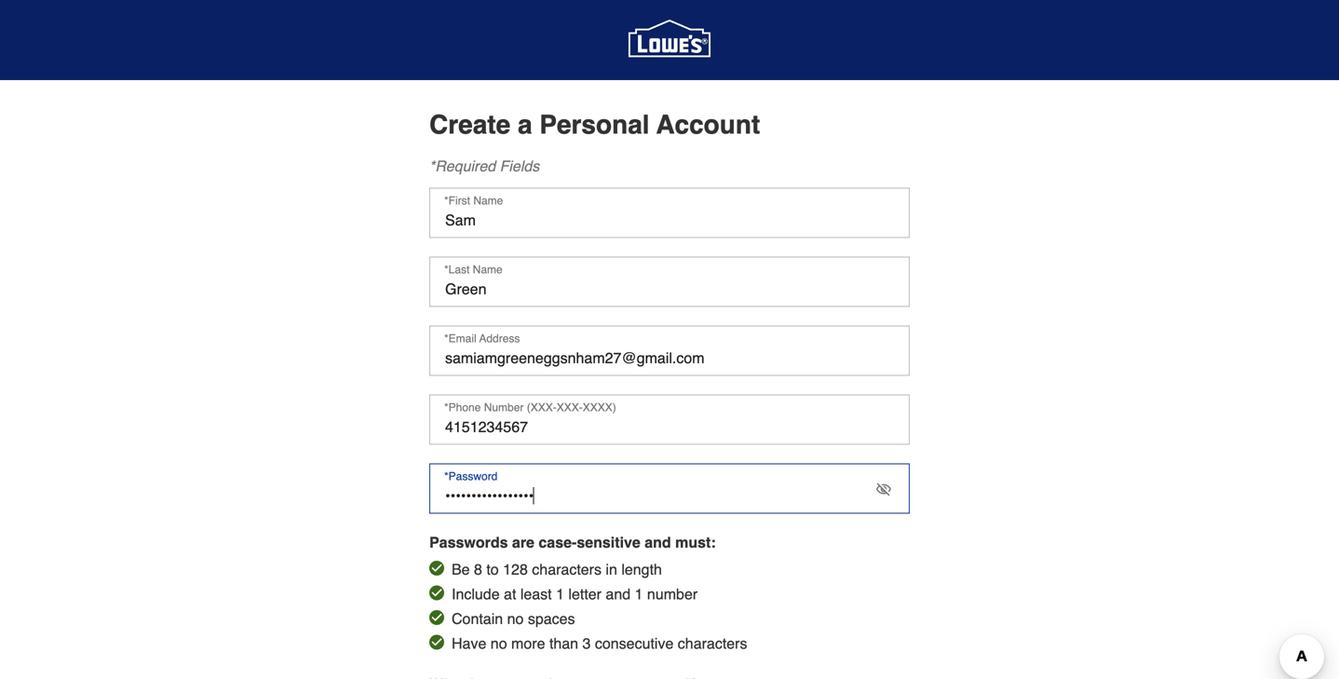 Task type: describe. For each thing, give the bounding box(es) containing it.
letter
[[569, 585, 602, 603]]

*email
[[444, 332, 477, 345]]

no for have
[[491, 635, 507, 652]]

least
[[521, 585, 552, 603]]

more
[[512, 635, 545, 652]]

*Last Name text field
[[429, 257, 910, 307]]

8
[[474, 561, 483, 578]]

(xxx-
[[527, 401, 557, 414]]

create
[[429, 110, 511, 140]]

passwords
[[429, 534, 508, 551]]

include at least 1 letter and 1 number
[[452, 585, 698, 603]]

at
[[504, 585, 517, 603]]

a
[[518, 110, 532, 140]]

are
[[512, 534, 535, 551]]

*first name
[[444, 194, 503, 207]]

be 8 to 128 characters in length
[[452, 561, 662, 578]]

address
[[480, 332, 520, 345]]

*Email Address text field
[[429, 326, 910, 376]]

number
[[647, 585, 698, 603]]

*First Name text field
[[429, 188, 910, 238]]

0 vertical spatial and
[[645, 534, 671, 551]]

in
[[606, 561, 618, 578]]

have
[[452, 635, 487, 652]]

create a personal account
[[429, 110, 761, 140]]

0 vertical spatial characters
[[532, 561, 602, 578]]

*first
[[444, 194, 470, 207]]

be
[[452, 561, 470, 578]]

xxxx)
[[583, 401, 617, 414]]

*password
[[444, 470, 498, 483]]

name for *last name
[[473, 263, 503, 276]]

sensitive
[[577, 534, 641, 551]]

*required fields
[[429, 157, 540, 175]]

personal
[[540, 110, 650, 140]]

3
[[583, 635, 591, 652]]

*required
[[429, 157, 496, 175]]

account
[[657, 110, 761, 140]]

*phone number (xxx-xxx-xxxx)
[[444, 401, 617, 414]]



Task type: locate. For each thing, give the bounding box(es) containing it.
contain no spaces
[[452, 610, 575, 627]]

name
[[474, 194, 503, 207], [473, 263, 503, 276]]

*email address
[[444, 332, 520, 345]]

must:
[[676, 534, 716, 551]]

spaces
[[528, 610, 575, 627]]

characters up include at least 1 letter and 1 number
[[532, 561, 602, 578]]

1 vertical spatial name
[[473, 263, 503, 276]]

0 horizontal spatial and
[[606, 585, 631, 603]]

no down contain no spaces
[[491, 635, 507, 652]]

1 horizontal spatial characters
[[678, 635, 748, 652]]

*last
[[444, 263, 470, 276]]

1 vertical spatial and
[[606, 585, 631, 603]]

0 vertical spatial no
[[507, 610, 524, 627]]

and
[[645, 534, 671, 551], [606, 585, 631, 603]]

2 1 from the left
[[635, 585, 643, 603]]

no down at
[[507, 610, 524, 627]]

consecutive
[[595, 635, 674, 652]]

than
[[550, 635, 579, 652]]

to
[[487, 561, 499, 578]]

passwords are case-sensitive and must:
[[429, 534, 716, 551]]

*Password password field
[[429, 464, 910, 514]]

characters down number
[[678, 635, 748, 652]]

characters
[[532, 561, 602, 578], [678, 635, 748, 652]]

0 horizontal spatial 1
[[556, 585, 565, 603]]

no for contain
[[507, 610, 524, 627]]

1 down length
[[635, 585, 643, 603]]

128
[[503, 561, 528, 578]]

contain
[[452, 610, 503, 627]]

name right *last
[[473, 263, 503, 276]]

1 1 from the left
[[556, 585, 565, 603]]

lowe's home improvement logo image
[[629, 0, 711, 81]]

include
[[452, 585, 500, 603]]

xxx-
[[557, 401, 583, 414]]

case-
[[539, 534, 577, 551]]

1 horizontal spatial 1
[[635, 585, 643, 603]]

length
[[622, 561, 662, 578]]

1 vertical spatial characters
[[678, 635, 748, 652]]

and down in
[[606, 585, 631, 603]]

number
[[484, 401, 524, 414]]

no
[[507, 610, 524, 627], [491, 635, 507, 652]]

have no more than 3 consecutive characters
[[452, 635, 748, 652]]

*last name
[[444, 263, 503, 276]]

and up length
[[645, 534, 671, 551]]

1 vertical spatial no
[[491, 635, 507, 652]]

0 horizontal spatial characters
[[532, 561, 602, 578]]

1
[[556, 585, 565, 603], [635, 585, 643, 603]]

*phone
[[444, 401, 481, 414]]

0 vertical spatial name
[[474, 194, 503, 207]]

name right *first
[[474, 194, 503, 207]]

show password image
[[877, 482, 892, 497]]

fields
[[500, 157, 540, 175]]

1 horizontal spatial and
[[645, 534, 671, 551]]

1 right least
[[556, 585, 565, 603]]

name for *first name
[[474, 194, 503, 207]]

*Phone Number (XXX-XXX-XXXX) text field
[[429, 395, 910, 445]]



Task type: vqa. For each thing, say whether or not it's contained in the screenshot.
No for Contain
yes



